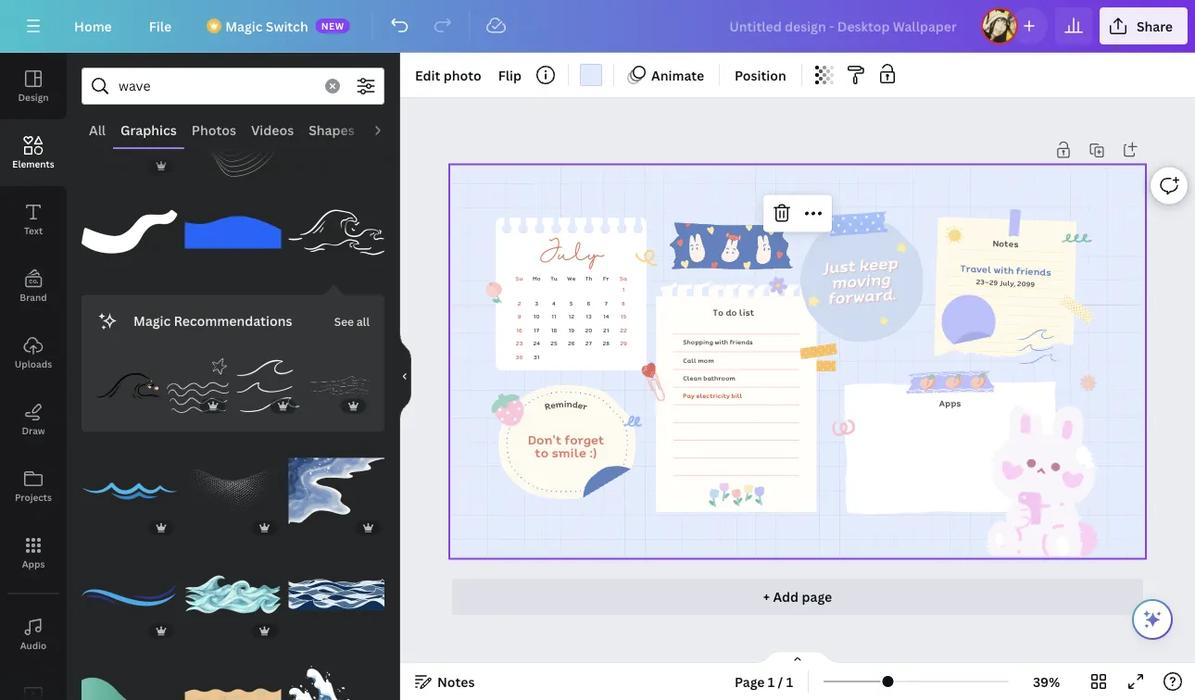 Task type: describe. For each thing, give the bounding box(es) containing it.
smile
[[552, 443, 587, 462]]

beach landscape with waves image
[[289, 444, 385, 540]]

m
[[555, 398, 565, 412]]

+ add page
[[764, 589, 833, 606]]

we 12 26 5 19
[[567, 275, 576, 348]]

magic for magic switch
[[225, 17, 263, 35]]

6
[[587, 300, 591, 308]]

19
[[569, 326, 575, 335]]

watercolor waves image
[[185, 547, 281, 643]]

to
[[535, 443, 549, 462]]

see
[[334, 314, 354, 330]]

+
[[764, 589, 771, 606]]

add
[[774, 589, 799, 606]]

r
[[544, 399, 552, 414]]

design button
[[0, 53, 67, 120]]

animate
[[652, 66, 705, 84]]

see all
[[334, 314, 370, 330]]

0 vertical spatial apps
[[940, 397, 962, 410]]

don't forget to smile :)
[[528, 431, 605, 462]]

text button
[[0, 186, 67, 253]]

magic for magic recommendations
[[134, 313, 171, 330]]

8
[[622, 300, 626, 308]]

graphics
[[121, 121, 177, 139]]

we
[[567, 275, 576, 283]]

to
[[713, 306, 724, 320]]

28
[[603, 340, 610, 348]]

home link
[[59, 7, 127, 45]]

fr
[[603, 275, 610, 283]]

line wave image
[[82, 81, 178, 177]]

electricity
[[697, 391, 730, 401]]

18
[[551, 326, 557, 335]]

11
[[552, 313, 557, 321]]

mom
[[698, 356, 715, 366]]

2 horizontal spatial 1
[[787, 674, 794, 691]]

1 for page
[[768, 674, 775, 691]]

th 13 27 6 20
[[586, 275, 593, 348]]

2
[[518, 300, 521, 308]]

all button
[[82, 112, 113, 147]]

photos button
[[184, 112, 244, 147]]

/
[[778, 674, 784, 691]]

videos button
[[244, 112, 301, 147]]

24
[[534, 340, 540, 348]]

travel with friends 23-29 july, 2099
[[961, 261, 1052, 290]]

sa 1 15 29 8 22
[[620, 275, 627, 348]]

to do list
[[713, 306, 755, 320]]

elegant wave shape illustration image
[[82, 651, 178, 701]]

7
[[605, 300, 608, 308]]

sea wave linear image
[[1018, 330, 1059, 364]]

27
[[586, 340, 592, 348]]

videos
[[251, 121, 294, 139]]

home
[[74, 17, 112, 35]]

16
[[517, 326, 523, 335]]

i
[[564, 398, 567, 411]]

23
[[516, 340, 523, 348]]

r e m i n d e r
[[544, 398, 590, 414]]

friends for shopping
[[730, 338, 754, 347]]

mo
[[533, 275, 541, 283]]

position
[[735, 66, 787, 84]]

pay
[[684, 391, 695, 401]]

shopping
[[684, 338, 714, 347]]

shopping with friends call mom
[[684, 338, 754, 366]]

21
[[603, 326, 609, 335]]

th
[[586, 275, 593, 283]]

page
[[802, 589, 833, 606]]

recommendations
[[174, 313, 292, 330]]

draw button
[[0, 387, 67, 453]]

photo
[[444, 66, 482, 84]]

1 for sa
[[623, 286, 625, 295]]

edit photo
[[415, 66, 482, 84]]

position button
[[728, 60, 794, 90]]

sea waves icon image
[[82, 444, 178, 540]]

share button
[[1100, 7, 1189, 45]]

uploads
[[15, 358, 52, 370]]

just
[[821, 254, 856, 280]]

graphics button
[[113, 112, 184, 147]]

main menu bar
[[0, 0, 1196, 53]]

25
[[551, 340, 558, 348]]

text
[[24, 224, 43, 237]]

edit photo button
[[408, 60, 489, 90]]

3
[[535, 300, 539, 308]]

file button
[[134, 7, 187, 45]]

notes button
[[408, 668, 483, 697]]



Task type: vqa. For each thing, say whether or not it's contained in the screenshot.
the bottom Notes
yes



Task type: locate. For each thing, give the bounding box(es) containing it.
1 down sa at top
[[623, 286, 625, 295]]

friends inside shopping with friends call mom
[[730, 338, 754, 347]]

magic switch
[[225, 17, 308, 35]]

1 e from the left
[[550, 398, 557, 412]]

1 vertical spatial with
[[715, 338, 729, 347]]

photos
[[192, 121, 236, 139]]

1 vertical spatial magic
[[134, 313, 171, 330]]

22
[[620, 326, 627, 335]]

1 left /
[[768, 674, 775, 691]]

e
[[550, 398, 557, 412], [577, 399, 585, 413]]

0 horizontal spatial notes
[[438, 674, 475, 691]]

tu
[[551, 275, 558, 283]]

1 horizontal spatial friends
[[1017, 264, 1052, 280]]

1 horizontal spatial magic
[[225, 17, 263, 35]]

0 vertical spatial with
[[994, 263, 1015, 278]]

10 24 3 17 31
[[534, 300, 540, 362]]

0 horizontal spatial magic
[[134, 313, 171, 330]]

switch
[[266, 17, 308, 35]]

tu 11 25 4 18
[[551, 275, 558, 348]]

file
[[149, 17, 172, 35]]

forward.
[[828, 282, 897, 310]]

see all button
[[333, 303, 372, 340]]

shapes button
[[301, 112, 362, 147]]

audio button down "apps" 'button'
[[0, 602, 67, 668]]

2 e from the left
[[577, 399, 585, 413]]

1 vertical spatial friends
[[730, 338, 754, 347]]

1 vertical spatial audio button
[[0, 602, 67, 668]]

2099
[[1018, 279, 1036, 290]]

1 horizontal spatial audio button
[[362, 112, 414, 147]]

1 horizontal spatial notes
[[993, 237, 1020, 251]]

with for shopping
[[715, 338, 729, 347]]

Design title text field
[[715, 7, 974, 45]]

1 horizontal spatial with
[[994, 263, 1015, 278]]

0 vertical spatial friends
[[1017, 264, 1052, 280]]

4
[[553, 300, 556, 308]]

magic inside main menu bar
[[225, 17, 263, 35]]

sa
[[620, 275, 627, 283]]

cutout organic textured zigzag shape image
[[185, 651, 281, 701]]

0 horizontal spatial friends
[[730, 338, 754, 347]]

friends right july,
[[1017, 264, 1052, 280]]

0 horizontal spatial e
[[550, 398, 557, 412]]

1 vertical spatial apps
[[22, 558, 45, 571]]

0 vertical spatial audio button
[[362, 112, 414, 147]]

new
[[321, 19, 345, 32]]

animate button
[[622, 60, 712, 90]]

29 inside the sa 1 15 29 8 22
[[620, 340, 627, 348]]

friends for travel
[[1017, 264, 1052, 280]]

elements
[[12, 158, 54, 170]]

call
[[684, 356, 697, 366]]

forget
[[565, 431, 605, 450]]

uploads button
[[0, 320, 67, 387]]

14
[[603, 313, 609, 321]]

list
[[740, 306, 755, 320]]

audio right shapes
[[370, 121, 407, 139]]

projects
[[15, 491, 52, 504]]

show pages image
[[754, 651, 843, 666]]

projects button
[[0, 453, 67, 520]]

e right n
[[577, 399, 585, 413]]

29 left july,
[[990, 277, 999, 288]]

draw
[[22, 425, 45, 437]]

flip button
[[491, 60, 529, 90]]

audio button right shapes
[[362, 112, 414, 147]]

26
[[568, 340, 575, 348]]

clean bathroom pay electricity bill
[[684, 374, 743, 401]]

with right 23-
[[994, 263, 1015, 278]]

with
[[994, 263, 1015, 278], [715, 338, 729, 347]]

sea wave linear illustration image
[[96, 355, 159, 418]]

0 horizontal spatial 1
[[623, 286, 625, 295]]

1 inside the sa 1 15 29 8 22
[[623, 286, 625, 295]]

30
[[516, 353, 523, 362]]

keep
[[859, 251, 899, 277]]

flip
[[499, 66, 522, 84]]

untitled media image
[[289, 81, 385, 177]]

group
[[82, 81, 178, 177], [185, 81, 281, 177], [289, 81, 385, 177], [82, 173, 178, 281], [185, 173, 281, 281], [167, 344, 229, 418], [237, 344, 300, 418], [96, 355, 159, 418], [307, 355, 370, 418], [289, 432, 385, 540], [82, 444, 178, 540], [185, 444, 281, 540], [82, 547, 178, 643], [185, 547, 281, 643], [289, 547, 385, 643], [82, 639, 178, 701], [185, 639, 281, 701], [289, 651, 385, 701]]

two big ocean waves image
[[289, 651, 385, 701]]

0 vertical spatial notes
[[993, 237, 1020, 251]]

0 horizontal spatial audio
[[20, 640, 47, 652]]

side panel tab list
[[0, 53, 67, 701]]

5
[[570, 300, 573, 308]]

with for travel
[[994, 263, 1015, 278]]

audio inside side panel tab list
[[20, 640, 47, 652]]

1 horizontal spatial 1
[[768, 674, 775, 691]]

bathroom
[[704, 374, 736, 383]]

july
[[540, 238, 604, 272]]

:)
[[590, 443, 598, 462]]

1 horizontal spatial apps
[[940, 397, 962, 410]]

0 horizontal spatial with
[[715, 338, 729, 347]]

with right shopping
[[715, 338, 729, 347]]

1 horizontal spatial 29
[[990, 277, 999, 288]]

cute pastel hand drawn doodle line image
[[634, 244, 664, 272]]

travel
[[961, 261, 992, 277]]

share
[[1137, 17, 1174, 35]]

1 vertical spatial audio
[[20, 640, 47, 652]]

wave background image
[[289, 547, 385, 643]]

apps inside 'button'
[[22, 558, 45, 571]]

1 horizontal spatial audio
[[370, 121, 407, 139]]

0 horizontal spatial apps
[[22, 558, 45, 571]]

0 horizontal spatial audio button
[[0, 602, 67, 668]]

apps button
[[0, 520, 67, 587]]

#dfeaff image
[[580, 64, 603, 86], [580, 64, 603, 86]]

elements button
[[0, 120, 67, 186]]

friends down list
[[730, 338, 754, 347]]

10
[[534, 313, 540, 321]]

1 vertical spatial 29
[[620, 340, 627, 348]]

magic up sea wave linear illustration image
[[134, 313, 171, 330]]

just keep moving forward.
[[821, 251, 899, 310]]

july,
[[1000, 278, 1016, 289]]

abstract blue waves image
[[185, 184, 281, 281]]

9
[[518, 313, 521, 321]]

0 vertical spatial magic
[[225, 17, 263, 35]]

all
[[357, 314, 370, 330]]

0 vertical spatial audio
[[370, 121, 407, 139]]

su 9 23 2 16 30
[[516, 275, 523, 362]]

apps
[[940, 397, 962, 410], [22, 558, 45, 571]]

design
[[18, 91, 49, 103]]

1 horizontal spatial e
[[577, 399, 585, 413]]

hide image
[[400, 332, 412, 421]]

fr 14 28 7 21
[[603, 275, 610, 348]]

friends
[[1017, 264, 1052, 280], [730, 338, 754, 347]]

0 vertical spatial 29
[[990, 277, 999, 288]]

page
[[735, 674, 765, 691]]

edit
[[415, 66, 441, 84]]

n
[[567, 398, 573, 411]]

29 down 22
[[620, 340, 627, 348]]

water wave logo design image
[[82, 547, 178, 643]]

15
[[621, 313, 627, 321]]

with inside shopping with friends call mom
[[715, 338, 729, 347]]

do
[[726, 306, 738, 320]]

friends inside travel with friends 23-29 july, 2099
[[1017, 264, 1052, 280]]

e left i
[[550, 398, 557, 412]]

audio down "apps" 'button'
[[20, 640, 47, 652]]

magic left switch
[[225, 17, 263, 35]]

russian abstract wireframe elements concentric sound wave image
[[185, 81, 281, 177]]

notes
[[993, 237, 1020, 251], [438, 674, 475, 691]]

0 horizontal spatial 29
[[620, 340, 627, 348]]

all
[[89, 121, 106, 139]]

39% button
[[1017, 668, 1077, 697]]

1 vertical spatial notes
[[438, 674, 475, 691]]

Search elements search field
[[119, 69, 314, 104]]

17
[[534, 326, 540, 335]]

with inside travel with friends 23-29 july, 2099
[[994, 263, 1015, 278]]

13
[[586, 313, 592, 321]]

notes inside button
[[438, 674, 475, 691]]

1 right /
[[787, 674, 794, 691]]

canva assistant image
[[1142, 609, 1164, 631]]

d
[[572, 398, 579, 412]]

shapes
[[309, 121, 355, 139]]

+ add page button
[[452, 579, 1144, 616]]

bill
[[732, 391, 743, 401]]

29 inside travel with friends 23-29 july, 2099
[[990, 277, 999, 288]]



